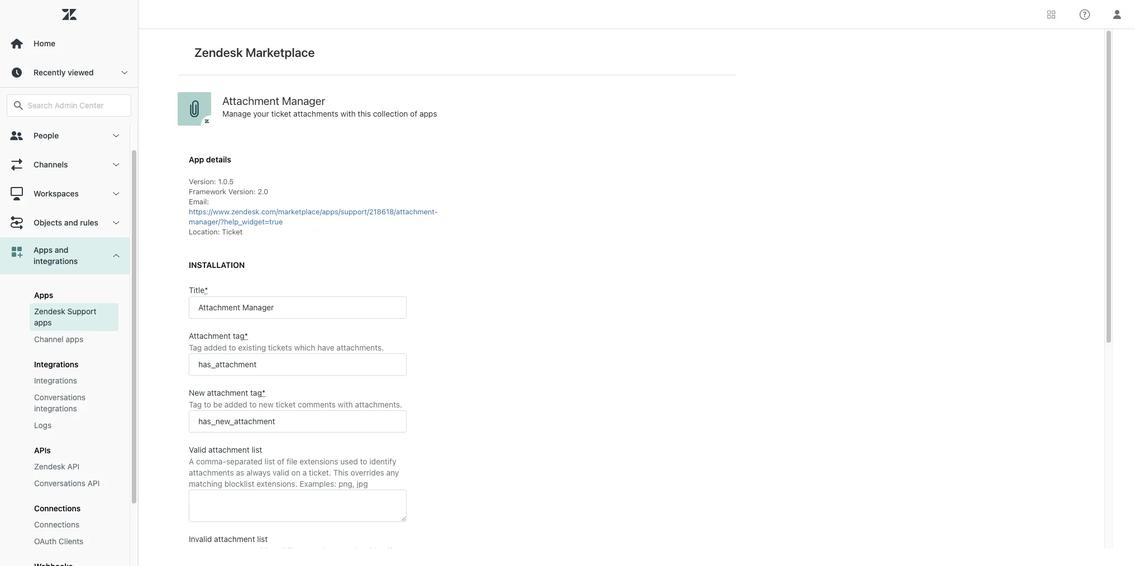 Task type: vqa. For each thing, say whether or not it's contained in the screenshot.
Home dropdown button
yes



Task type: describe. For each thing, give the bounding box(es) containing it.
oauth clients link
[[30, 534, 119, 551]]

objects and rules button
[[0, 209, 130, 238]]

workspaces button
[[0, 179, 130, 209]]

oauth clients
[[34, 537, 83, 547]]

oauth
[[34, 537, 57, 547]]

apps and integrations group
[[0, 274, 130, 567]]

integrations inside dropdown button
[[34, 257, 78, 266]]

conversations api link
[[30, 476, 119, 492]]

channels
[[34, 160, 68, 169]]

and for apps
[[55, 245, 68, 255]]

logs element
[[34, 420, 52, 432]]

apps inside zendesk support apps
[[34, 318, 52, 328]]

people button
[[0, 121, 130, 150]]

apps and integrations
[[34, 245, 78, 266]]

rules
[[80, 218, 98, 228]]

zendesk api element
[[34, 462, 79, 473]]

1 horizontal spatial apps
[[66, 335, 83, 344]]

clients
[[59, 537, 83, 547]]

objects
[[34, 218, 62, 228]]

home button
[[0, 29, 138, 58]]

channel apps
[[34, 335, 83, 344]]

conversations api element
[[34, 479, 100, 490]]

channel
[[34, 335, 64, 344]]

zendesk api
[[34, 462, 79, 472]]

zendesk for zendesk support apps
[[34, 307, 65, 316]]

primary element
[[0, 0, 139, 567]]

help image
[[1081, 9, 1091, 19]]

api for conversations api
[[88, 479, 100, 489]]

2 connections element from the top
[[34, 520, 80, 531]]

and for objects
[[64, 218, 78, 228]]

apis
[[34, 446, 51, 456]]

oauth clients element
[[34, 537, 83, 548]]

zendesk api link
[[30, 459, 119, 476]]

1 connections from the top
[[34, 504, 81, 514]]

connections link
[[30, 517, 119, 534]]

zendesk support apps link
[[30, 304, 119, 331]]



Task type: locate. For each thing, give the bounding box(es) containing it.
channel apps link
[[30, 331, 119, 348]]

logs link
[[30, 418, 119, 434]]

tree item
[[0, 238, 130, 567]]

channel apps element
[[34, 334, 83, 345]]

apps up zendesk support apps
[[34, 291, 53, 300]]

zendesk
[[34, 307, 65, 316], [34, 462, 65, 472]]

conversations
[[34, 393, 86, 402], [34, 479, 86, 489]]

home
[[34, 39, 55, 48]]

connections up connections link
[[34, 504, 81, 514]]

0 horizontal spatial apps
[[34, 318, 52, 328]]

and left rules
[[64, 218, 78, 228]]

conversations inside "element"
[[34, 393, 86, 402]]

apps element
[[34, 291, 53, 300]]

zendesk support apps
[[34, 307, 96, 328]]

2 connections from the top
[[34, 520, 80, 530]]

user menu image
[[1111, 7, 1125, 22]]

0 vertical spatial integrations element
[[34, 360, 79, 369]]

recently
[[34, 68, 66, 77]]

0 vertical spatial and
[[64, 218, 78, 228]]

recently viewed button
[[0, 58, 138, 87]]

integrations inside "link"
[[34, 376, 77, 386]]

1 vertical spatial connections element
[[34, 520, 80, 531]]

conversations integrations element
[[34, 392, 114, 415]]

apps
[[34, 245, 53, 255], [34, 291, 53, 300]]

0 vertical spatial conversations
[[34, 393, 86, 402]]

integrations for 1st integrations element from the top
[[34, 360, 79, 369]]

conversations api
[[34, 479, 100, 489]]

zendesk inside zendesk support apps
[[34, 307, 65, 316]]

none search field inside primary element
[[1, 94, 137, 117]]

zendesk down apps element
[[34, 307, 65, 316]]

support
[[67, 307, 96, 316]]

apps up channel
[[34, 318, 52, 328]]

apps for apps and integrations
[[34, 245, 53, 255]]

0 vertical spatial connections
[[34, 504, 81, 514]]

tree
[[0, 121, 138, 567]]

apps down objects
[[34, 245, 53, 255]]

1 vertical spatial integrations
[[34, 376, 77, 386]]

0 vertical spatial zendesk
[[34, 307, 65, 316]]

integrations link
[[30, 373, 119, 390]]

zendesk support apps element
[[34, 306, 114, 329]]

apis element
[[34, 446, 51, 456]]

2 conversations from the top
[[34, 479, 86, 489]]

webhooks element
[[34, 562, 73, 567]]

integrations up conversations integrations
[[34, 376, 77, 386]]

integrations for integrations element inside "link"
[[34, 376, 77, 386]]

0 vertical spatial integrations
[[34, 257, 78, 266]]

1 horizontal spatial api
[[88, 479, 100, 489]]

integrations element
[[34, 360, 79, 369], [34, 376, 77, 387]]

connections
[[34, 504, 81, 514], [34, 520, 80, 530]]

apps for apps element
[[34, 291, 53, 300]]

api up conversations api link
[[67, 462, 79, 472]]

0 vertical spatial apps
[[34, 245, 53, 255]]

channels button
[[0, 150, 130, 179]]

1 vertical spatial connections
[[34, 520, 80, 530]]

1 integrations element from the top
[[34, 360, 79, 369]]

conversations for api
[[34, 479, 86, 489]]

api down zendesk api link
[[88, 479, 100, 489]]

conversations integrations
[[34, 393, 86, 414]]

0 vertical spatial api
[[67, 462, 79, 472]]

connections element up connections link
[[34, 504, 81, 514]]

objects and rules
[[34, 218, 98, 228]]

conversations for integrations
[[34, 393, 86, 402]]

0 horizontal spatial api
[[67, 462, 79, 472]]

apps and integrations button
[[0, 238, 130, 274]]

2 zendesk from the top
[[34, 462, 65, 472]]

apps inside apps and integrations
[[34, 245, 53, 255]]

1 vertical spatial apps
[[66, 335, 83, 344]]

integrations element up integrations "link"
[[34, 360, 79, 369]]

integrations inside conversations integrations
[[34, 404, 77, 414]]

workspaces
[[34, 189, 79, 198]]

1 vertical spatial api
[[88, 479, 100, 489]]

apps down zendesk support apps element
[[66, 335, 83, 344]]

zendesk for zendesk api
[[34, 462, 65, 472]]

connections up oauth clients
[[34, 520, 80, 530]]

apps
[[34, 318, 52, 328], [66, 335, 83, 344]]

integrations up logs
[[34, 404, 77, 414]]

1 integrations from the top
[[34, 360, 79, 369]]

and down objects and rules dropdown button
[[55, 245, 68, 255]]

conversations down integrations "link"
[[34, 393, 86, 402]]

0 vertical spatial integrations
[[34, 360, 79, 369]]

1 zendesk from the top
[[34, 307, 65, 316]]

tree containing people
[[0, 121, 138, 567]]

zendesk down apis element at the bottom left
[[34, 462, 65, 472]]

1 vertical spatial apps
[[34, 291, 53, 300]]

conversations down zendesk api element
[[34, 479, 86, 489]]

zendesk products image
[[1048, 10, 1056, 18]]

1 vertical spatial integrations element
[[34, 376, 77, 387]]

connections element up oauth clients
[[34, 520, 80, 531]]

0 vertical spatial apps
[[34, 318, 52, 328]]

integrations element inside "link"
[[34, 376, 77, 387]]

apps inside group
[[34, 291, 53, 300]]

api
[[67, 462, 79, 472], [88, 479, 100, 489]]

1 vertical spatial integrations
[[34, 404, 77, 414]]

tree item containing apps and integrations
[[0, 238, 130, 567]]

logs
[[34, 421, 52, 430]]

1 vertical spatial zendesk
[[34, 462, 65, 472]]

tree inside primary element
[[0, 121, 138, 567]]

integrations up apps element
[[34, 257, 78, 266]]

None search field
[[1, 94, 137, 117]]

and inside apps and integrations
[[55, 245, 68, 255]]

1 conversations from the top
[[34, 393, 86, 402]]

people
[[34, 131, 59, 140]]

Search Admin Center field
[[27, 101, 124, 111]]

2 integrations element from the top
[[34, 376, 77, 387]]

integrations
[[34, 360, 79, 369], [34, 376, 77, 386]]

1 vertical spatial conversations
[[34, 479, 86, 489]]

conversations integrations link
[[30, 390, 119, 418]]

tree item inside primary element
[[0, 238, 130, 567]]

1 vertical spatial and
[[55, 245, 68, 255]]

and
[[64, 218, 78, 228], [55, 245, 68, 255]]

recently viewed
[[34, 68, 94, 77]]

integrations up integrations "link"
[[34, 360, 79, 369]]

0 vertical spatial connections element
[[34, 504, 81, 514]]

api for zendesk api
[[67, 462, 79, 472]]

viewed
[[68, 68, 94, 77]]

integrations element up conversations integrations
[[34, 376, 77, 387]]

integrations
[[34, 257, 78, 266], [34, 404, 77, 414]]

2 integrations from the top
[[34, 376, 77, 386]]

connections element
[[34, 504, 81, 514], [34, 520, 80, 531]]

1 connections element from the top
[[34, 504, 81, 514]]



